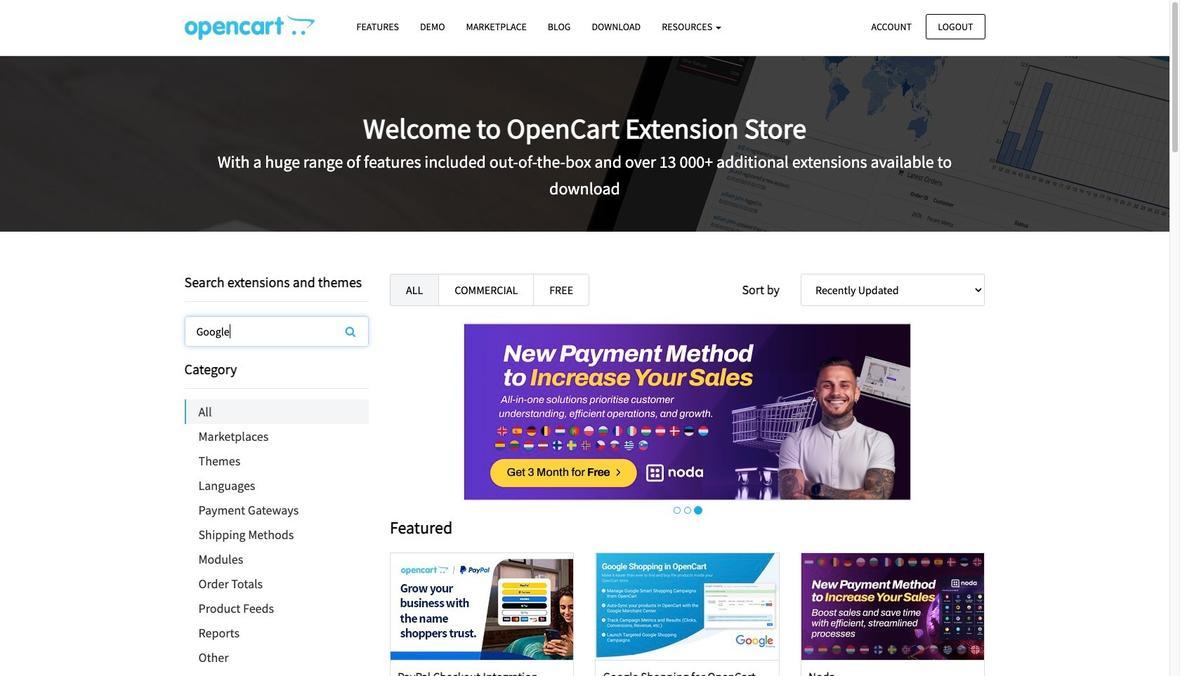 Task type: describe. For each thing, give the bounding box(es) containing it.
google shopping for opencart image
[[596, 553, 779, 660]]

noda image
[[802, 553, 984, 660]]

search image
[[345, 326, 356, 337]]



Task type: locate. For each thing, give the bounding box(es) containing it.
opencart extensions image
[[184, 15, 314, 40]]

None text field
[[185, 317, 368, 346]]

paypal checkout integration image
[[391, 553, 573, 660]]

node image
[[464, 323, 911, 501]]



Task type: vqa. For each thing, say whether or not it's contained in the screenshot.
Google Shopping for OpenCart image
yes



